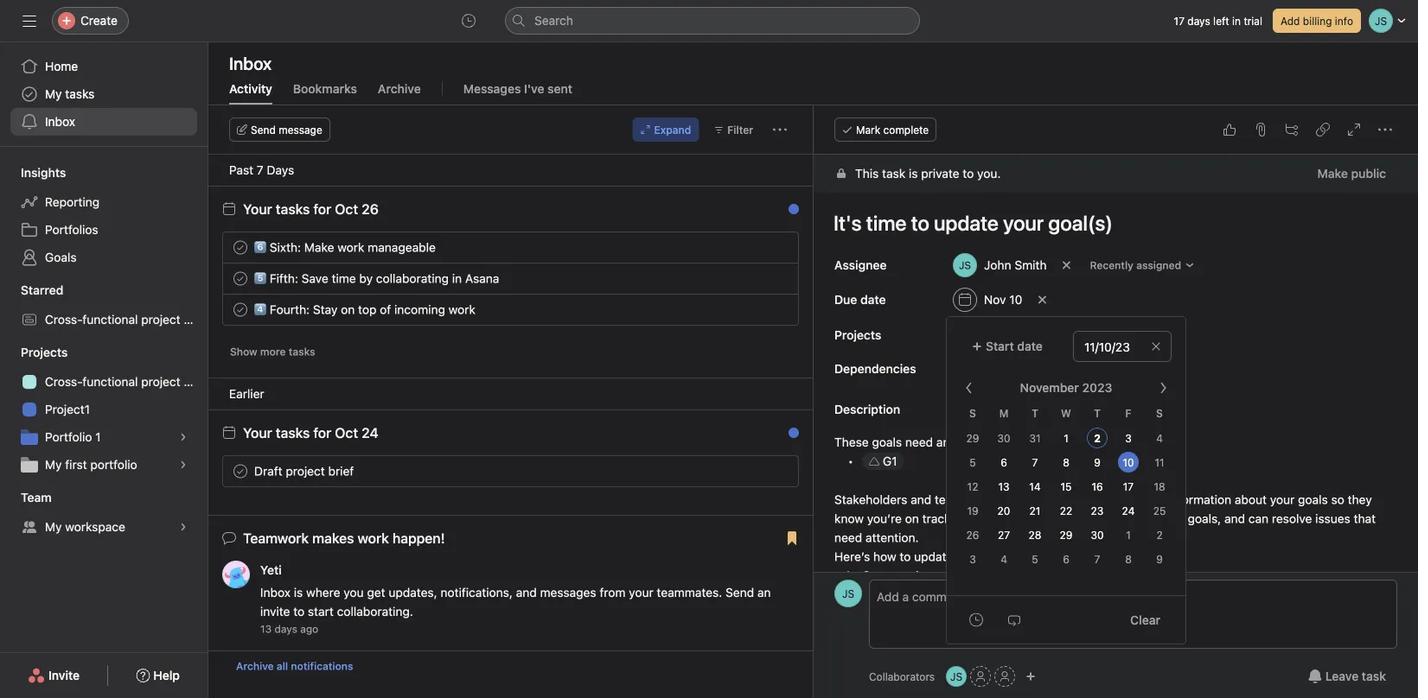 Task type: locate. For each thing, give the bounding box(es) containing it.
17 for 17 days left in trial
[[1174, 15, 1185, 27]]

0 vertical spatial add
[[1281, 15, 1300, 27]]

issues
[[1315, 512, 1350, 526]]

cross-functional project plan link down 'goals' link
[[10, 306, 207, 334]]

my inside global element
[[45, 87, 62, 101]]

my for my first portfolio
[[45, 458, 62, 472]]

0 horizontal spatial send
[[251, 124, 276, 136]]

1 oct from the top
[[335, 201, 358, 217]]

invite
[[260, 605, 290, 619]]

workspace
[[65, 520, 125, 534]]

tasks up sixth:
[[276, 201, 310, 217]]

goals up g1
[[872, 435, 902, 450]]

1 vertical spatial js
[[950, 671, 963, 683]]

2 archive notification image from the top
[[780, 431, 794, 444]]

is left where
[[294, 586, 303, 600]]

past
[[229, 163, 253, 177]]

30 down m
[[997, 433, 1010, 445]]

28
[[1029, 530, 1041, 542]]

hide sidebar image
[[22, 14, 36, 28]]

trial
[[1244, 15, 1262, 27]]

about
[[1235, 493, 1267, 507]]

2 completed checkbox from the top
[[230, 300, 251, 320]]

my down home
[[45, 87, 62, 101]]

is inside it's time to update your goal(s) dialog
[[909, 166, 918, 181]]

0 horizontal spatial and
[[516, 586, 537, 600]]

1 vertical spatial project
[[141, 375, 180, 389]]

functional down 'goals' link
[[82, 313, 138, 327]]

an inside stakeholders and teammates need an up-to-date source of information about your goals so they know you're on track, have what they need to update their own goals, and can resolve issues that need attention. here's how to update your goals: go to each goal
[[1031, 493, 1045, 507]]

js for bottommost js button
[[950, 671, 963, 683]]

your left goals:
[[956, 550, 981, 564]]

0 vertical spatial task
[[882, 166, 906, 181]]

clear due date image up next month image
[[1151, 342, 1161, 352]]

js button down here's
[[834, 580, 862, 608]]

17 for 17
[[1123, 481, 1134, 493]]

1 completed image from the top
[[230, 237, 251, 258]]

inbox
[[229, 53, 272, 73], [45, 115, 75, 129], [260, 586, 291, 600]]

in right left on the top of page
[[1232, 15, 1241, 27]]

history image
[[462, 14, 476, 28]]

1 vertical spatial they
[[1017, 512, 1042, 526]]

2 oct from the top
[[335, 425, 358, 441]]

1 horizontal spatial 5
[[1032, 554, 1038, 566]]

task inside button
[[1362, 670, 1386, 684]]

js button
[[834, 580, 862, 608], [946, 667, 967, 687]]

projects down due date
[[834, 328, 881, 342]]

2 cross-functional project plan from the top
[[45, 375, 207, 389]]

1 cross-functional project plan link from the top
[[10, 306, 207, 334]]

1 vertical spatial 29
[[1060, 530, 1073, 542]]

1 horizontal spatial task
[[1362, 670, 1386, 684]]

portfolios
[[45, 223, 98, 237]]

set to repeat image
[[1007, 614, 1021, 627]]

0 horizontal spatial 29
[[966, 433, 979, 445]]

more actions for this task image
[[1378, 123, 1392, 137]]

goals,
[[1188, 512, 1221, 526]]

in left asana
[[452, 272, 462, 286]]

add inside button
[[1281, 15, 1300, 27]]

10 inside nov 10 dropdown button
[[1009, 293, 1022, 307]]

attention.
[[866, 531, 919, 545]]

goals link
[[10, 244, 197, 272]]

to right 22
[[1076, 512, 1087, 526]]

project inside starred "element"
[[141, 313, 180, 327]]

archive notification image down more actions icon
[[780, 207, 794, 220]]

goal
[[926, 569, 950, 583]]

on left top
[[341, 303, 355, 317]]

add subtask image
[[1285, 123, 1299, 137]]

30
[[997, 433, 1010, 445], [1091, 530, 1104, 542]]

notifications,
[[441, 586, 513, 600]]

1 vertical spatial days
[[275, 623, 297, 636]]

days inside yeti inbox is where you get updates, notifications, and messages from your teammates. send an invite to start collaborating. 13 days ago
[[275, 623, 297, 636]]

0 horizontal spatial 1
[[95, 430, 101, 444]]

1 vertical spatial archive
[[236, 661, 274, 673]]

clear due date image
[[1037, 295, 1047, 305], [1151, 342, 1161, 352]]

project down 'goals' link
[[141, 313, 180, 327]]

cross-functional project plan inside projects element
[[45, 375, 207, 389]]

1 vertical spatial 24
[[1122, 505, 1135, 518]]

cross-functional project plan down 'goals' link
[[45, 313, 207, 327]]

your up 6️⃣
[[243, 201, 272, 217]]

remove assignee image
[[1061, 260, 1072, 271]]

inbox link
[[10, 108, 197, 136]]

days left left on the top of page
[[1188, 15, 1210, 27]]

archive right bookmarks in the left top of the page
[[378, 82, 421, 96]]

plan inside starred "element"
[[184, 313, 207, 327]]

completed image
[[230, 268, 251, 289]]

tasks right more
[[289, 346, 315, 358]]

my inside 'link'
[[45, 458, 62, 472]]

1 vertical spatial task
[[1362, 670, 1386, 684]]

your inside yeti inbox is where you get updates, notifications, and messages from your teammates. send an invite to start collaborating. 13 days ago
[[629, 586, 653, 600]]

inbox up 'invite'
[[260, 586, 291, 600]]

1 vertical spatial an
[[1031, 493, 1045, 507]]

see details, my workspace image
[[178, 522, 189, 533]]

17 days left in trial
[[1174, 15, 1262, 27]]

1 horizontal spatial they
[[1348, 493, 1372, 507]]

completed checkbox left 6️⃣
[[230, 237, 251, 258]]

tasks for your tasks for oct 26
[[276, 201, 310, 217]]

1 horizontal spatial on
[[905, 512, 919, 526]]

13 up 20
[[998, 481, 1010, 493]]

completed checkbox left draft
[[230, 461, 251, 482]]

1 vertical spatial 17
[[1123, 481, 1134, 493]]

2 functional from the top
[[82, 375, 138, 389]]

to up each
[[900, 550, 911, 564]]

projects inside it's time to update your goal(s) dialog
[[834, 328, 881, 342]]

2 completed checkbox from the top
[[230, 461, 251, 482]]

1 down project1 link
[[95, 430, 101, 444]]

collaborating.
[[337, 605, 413, 619]]

is for private
[[909, 166, 918, 181]]

send left "message"
[[251, 124, 276, 136]]

is inside yeti inbox is where you get updates, notifications, and messages from your teammates. send an invite to start collaborating. 13 days ago
[[294, 586, 303, 600]]

0 vertical spatial 13
[[998, 481, 1010, 493]]

1 horizontal spatial 2
[[1156, 530, 1163, 542]]

your right from
[[629, 586, 653, 600]]

0 vertical spatial 6
[[1001, 457, 1007, 469]]

my down the team on the left of page
[[45, 520, 62, 534]]

they up 28
[[1017, 512, 1042, 526]]

work down asana
[[449, 303, 475, 317]]

2 my from the top
[[45, 458, 62, 472]]

projects button
[[0, 344, 68, 361]]

27
[[998, 530, 1010, 542]]

recently
[[1090, 259, 1134, 272]]

update up goal
[[914, 550, 953, 564]]

search
[[534, 13, 573, 28]]

left
[[1213, 15, 1229, 27]]

task right this
[[882, 166, 906, 181]]

main content
[[814, 155, 1418, 699]]

0 vertical spatial cross-
[[45, 313, 82, 327]]

goals left so
[[1298, 493, 1328, 507]]

0 vertical spatial 3
[[1125, 433, 1132, 445]]

cross-
[[45, 313, 82, 327], [45, 375, 82, 389]]

0 vertical spatial 9
[[1094, 457, 1101, 469]]

2 horizontal spatial 1
[[1126, 530, 1131, 542]]

1 completed checkbox from the top
[[230, 237, 251, 258]]

1 horizontal spatial 8
[[1125, 554, 1132, 566]]

more actions image
[[773, 123, 787, 137]]

tasks for your tasks for oct 24
[[276, 425, 310, 441]]

make
[[1317, 166, 1348, 181], [304, 240, 334, 255]]

1 horizontal spatial your
[[956, 550, 981, 564]]

1 down source
[[1126, 530, 1131, 542]]

update
[[1091, 512, 1130, 526], [914, 550, 953, 564]]

1 horizontal spatial 26
[[966, 530, 979, 542]]

of
[[380, 303, 391, 317], [1153, 493, 1165, 507]]

insights element
[[0, 157, 208, 275]]

all
[[277, 661, 288, 673]]

0 vertical spatial send
[[251, 124, 276, 136]]

2 cross- from the top
[[45, 375, 82, 389]]

mark
[[856, 124, 880, 136]]

1 horizontal spatial 6
[[1063, 554, 1069, 566]]

1 horizontal spatial send
[[726, 586, 754, 600]]

functional up project1 link
[[82, 375, 138, 389]]

create
[[80, 13, 118, 28]]

13 inside yeti inbox is where you get updates, notifications, and messages from your teammates. send an invite to start collaborating. 13 days ago
[[260, 623, 272, 636]]

my for my workspace
[[45, 520, 62, 534]]

Completed checkbox
[[230, 268, 251, 289], [230, 300, 251, 320]]

brief
[[328, 464, 354, 479]]

0 horizontal spatial s
[[969, 407, 976, 419]]

john
[[984, 258, 1011, 272]]

29 up 12
[[966, 433, 979, 445]]

2 down own
[[1156, 530, 1163, 542]]

1 vertical spatial 5
[[1032, 554, 1038, 566]]

make public
[[1317, 166, 1386, 181]]

0 vertical spatial of
[[380, 303, 391, 317]]

need left update:
[[905, 435, 933, 450]]

archive notification image
[[780, 207, 794, 220], [780, 431, 794, 444]]

is left private
[[909, 166, 918, 181]]

1 vertical spatial oct
[[335, 425, 358, 441]]

2 plan from the top
[[184, 375, 207, 389]]

1 completed checkbox from the top
[[230, 268, 251, 289]]

clear due date image down smith
[[1037, 295, 1047, 305]]

0 vertical spatial 24
[[362, 425, 379, 441]]

oct for 26
[[335, 201, 358, 217]]

for up 6️⃣ sixth: make work manageable
[[313, 201, 331, 217]]

asana
[[465, 272, 499, 286]]

1 vertical spatial add
[[953, 329, 973, 341]]

1 cross-functional project plan from the top
[[45, 313, 207, 327]]

goals:
[[984, 550, 1018, 564]]

inbox down the my tasks on the left top of the page
[[45, 115, 75, 129]]

0 horizontal spatial date
[[1017, 339, 1043, 354]]

november 2023
[[1020, 381, 1112, 395]]

send right teammates.
[[726, 586, 754, 600]]

0 vertical spatial for
[[313, 201, 331, 217]]

goals
[[872, 435, 902, 450], [1298, 493, 1328, 507]]

1 vertical spatial on
[[905, 512, 919, 526]]

0 vertical spatial 8
[[1063, 457, 1069, 469]]

2 cross-functional project plan link from the top
[[10, 368, 207, 396]]

1 horizontal spatial 30
[[1091, 530, 1104, 542]]

0 horizontal spatial 13
[[260, 623, 272, 636]]

10 left 11
[[1123, 457, 1134, 469]]

3 down f on the right of page
[[1125, 433, 1132, 445]]

0 horizontal spatial 8
[[1063, 457, 1069, 469]]

invite button
[[16, 661, 91, 692]]

task
[[882, 166, 906, 181], [1362, 670, 1386, 684]]

full screen image
[[1347, 123, 1361, 137]]

4 down 27
[[1001, 554, 1007, 566]]

archive inside 'button'
[[236, 661, 274, 673]]

s down previous month icon
[[969, 407, 976, 419]]

0 vertical spatial they
[[1348, 493, 1372, 507]]

29 down 22
[[1060, 530, 1073, 542]]

cross-functional project plan link up project1
[[10, 368, 207, 396]]

work up time
[[337, 240, 364, 255]]

0 vertical spatial functional
[[82, 313, 138, 327]]

0 horizontal spatial work
[[337, 240, 364, 255]]

1 vertical spatial cross-
[[45, 375, 82, 389]]

1 for from the top
[[313, 201, 331, 217]]

1 vertical spatial 4
[[1001, 554, 1007, 566]]

3 completed image from the top
[[230, 461, 251, 482]]

4
[[1156, 433, 1163, 445], [1001, 554, 1007, 566]]

completed image
[[230, 237, 251, 258], [230, 300, 251, 320], [230, 461, 251, 482]]

sixth:
[[270, 240, 301, 255]]

project left brief
[[286, 464, 325, 479]]

cross- inside starred "element"
[[45, 313, 82, 327]]

your up draft
[[243, 425, 272, 441]]

an left update:
[[936, 435, 950, 450]]

2 horizontal spatial and
[[1224, 512, 1245, 526]]

archive all notifications
[[236, 661, 353, 673]]

1 horizontal spatial is
[[909, 166, 918, 181]]

your up the resolve
[[1270, 493, 1295, 507]]

5️⃣ fifth: save time by collaborating in asana
[[254, 272, 499, 286]]

2 vertical spatial inbox
[[260, 586, 291, 600]]

archive notification image left these
[[780, 431, 794, 444]]

10 right 'nov'
[[1009, 293, 1022, 307]]

in
[[1232, 15, 1241, 27], [452, 272, 462, 286]]

days down 'invite'
[[275, 623, 297, 636]]

add inside button
[[953, 329, 973, 341]]

and
[[911, 493, 931, 507], [1224, 512, 1245, 526], [516, 586, 537, 600]]

teams element
[[0, 483, 208, 545]]

0 horizontal spatial days
[[275, 623, 297, 636]]

an right teammates.
[[757, 586, 771, 600]]

of up their
[[1153, 493, 1165, 507]]

0 vertical spatial and
[[911, 493, 931, 507]]

25
[[1153, 505, 1166, 518]]

30 down 23 on the right bottom of page
[[1091, 530, 1104, 542]]

on left track, at the bottom right of the page
[[905, 512, 919, 526]]

1 my from the top
[[45, 87, 62, 101]]

and up track, at the bottom right of the page
[[911, 493, 931, 507]]

0 vertical spatial my
[[45, 87, 62, 101]]

0 vertical spatial oct
[[335, 201, 358, 217]]

oct up 6️⃣ sixth: make work manageable
[[335, 201, 358, 217]]

messages
[[463, 82, 521, 96]]

4 up 11
[[1156, 433, 1163, 445]]

0 vertical spatial goals
[[872, 435, 902, 450]]

1 vertical spatial completed checkbox
[[230, 300, 251, 320]]

1 archive notification image from the top
[[780, 207, 794, 220]]

john smith
[[984, 258, 1047, 272]]

to left projects
[[976, 329, 986, 341]]

1 vertical spatial date
[[1084, 493, 1109, 507]]

js down here's
[[842, 588, 854, 600]]

completed checkbox for 4️⃣
[[230, 300, 251, 320]]

completed image left draft
[[230, 461, 251, 482]]

tasks inside global element
[[65, 87, 95, 101]]

invite
[[48, 669, 80, 683]]

5
[[970, 457, 976, 469], [1032, 554, 1038, 566]]

0 horizontal spatial clear due date image
[[1037, 295, 1047, 305]]

0 vertical spatial make
[[1317, 166, 1348, 181]]

1 vertical spatial 3
[[970, 554, 976, 566]]

s down next month image
[[1156, 407, 1163, 419]]

1 your from the top
[[243, 201, 272, 217]]

messages i've sent link
[[463, 82, 572, 105]]

add for 17 days left in trial
[[1281, 15, 1300, 27]]

0 vertical spatial completed checkbox
[[230, 237, 251, 258]]

an left up-
[[1031, 493, 1045, 507]]

0 vertical spatial on
[[341, 303, 355, 317]]

1 vertical spatial your
[[243, 425, 272, 441]]

0 horizontal spatial 3
[[970, 554, 976, 566]]

16
[[1092, 481, 1103, 493]]

and left messages
[[516, 586, 537, 600]]

send inside button
[[251, 124, 276, 136]]

of inside stakeholders and teammates need an up-to-date source of information about your goals so they know you're on track, have what they need to update their own goals, and can resolve issues that need attention. here's how to update your goals: go to each goal
[[1153, 493, 1165, 507]]

cross- inside projects element
[[45, 375, 82, 389]]

0 horizontal spatial 4
[[1001, 554, 1007, 566]]

and inside yeti inbox is where you get updates, notifications, and messages from your teammates. send an invite to start collaborating. 13 days ago
[[516, 586, 537, 600]]

9 up 16
[[1094, 457, 1101, 469]]

2 your from the top
[[243, 425, 272, 441]]

1 horizontal spatial 9
[[1156, 554, 1163, 566]]

and left can
[[1224, 512, 1245, 526]]

your for your tasks for oct 26
[[243, 201, 272, 217]]

help button
[[125, 661, 191, 692]]

26
[[362, 201, 379, 217], [966, 530, 979, 542]]

5 down update:
[[970, 457, 976, 469]]

12
[[967, 481, 978, 493]]

cross- up project1
[[45, 375, 82, 389]]

your tasks for oct 26
[[243, 201, 379, 217]]

my inside "teams" element
[[45, 520, 62, 534]]

6️⃣
[[254, 240, 266, 255]]

yeti
[[260, 563, 282, 578]]

1 vertical spatial archive notification image
[[780, 431, 794, 444]]

is for where
[[294, 586, 303, 600]]

plan inside projects element
[[184, 375, 207, 389]]

2 s from the left
[[1156, 407, 1163, 419]]

archive left 'all'
[[236, 661, 274, 673]]

js button right collaborators
[[946, 667, 967, 687]]

portfolio 1 link
[[10, 424, 197, 451]]

tasks inside 'button'
[[289, 346, 315, 358]]

archive all notifications button
[[208, 652, 813, 681]]

for up draft project brief
[[313, 425, 331, 441]]

Completed checkbox
[[230, 237, 251, 258], [230, 461, 251, 482]]

1 plan from the top
[[184, 313, 207, 327]]

0 vertical spatial 7
[[1032, 457, 1038, 469]]

17 right 16
[[1123, 481, 1134, 493]]

cross-functional project plan inside starred "element"
[[45, 313, 207, 327]]

1 vertical spatial 10
[[1123, 457, 1134, 469]]

search list box
[[505, 7, 920, 35]]

archive notification image for your tasks for oct 26
[[780, 207, 794, 220]]

0 vertical spatial js
[[842, 588, 854, 600]]

26 down have
[[966, 530, 979, 542]]

1 cross- from the top
[[45, 313, 82, 327]]

see details, portfolio 1 image
[[178, 432, 189, 443]]

to-
[[1067, 493, 1084, 507]]

date inside stakeholders and teammates need an up-to-date source of information about your goals so they know you're on track, have what they need to update their own goals, and can resolve issues that need attention. here's how to update your goals: go to each goal
[[1084, 493, 1109, 507]]

completed checkbox left 4️⃣
[[230, 300, 251, 320]]

oct up brief
[[335, 425, 358, 441]]

time
[[332, 272, 356, 286]]

1 functional from the top
[[82, 313, 138, 327]]

filter button
[[706, 118, 761, 142]]

1 horizontal spatial of
[[1153, 493, 1165, 507]]

1 vertical spatial 26
[[966, 530, 979, 542]]

i've
[[524, 82, 544, 96]]

31
[[1029, 433, 1041, 445]]

date right 22
[[1084, 493, 1109, 507]]

functional inside starred "element"
[[82, 313, 138, 327]]

29
[[966, 433, 979, 445], [1060, 530, 1073, 542]]

goals inside stakeholders and teammates need an up-to-date source of information about your goals so they know you're on track, have what they need to update their own goals, and can resolve issues that need attention. here's how to update your goals: go to each goal
[[1298, 493, 1328, 507]]

cross-functional project plan
[[45, 313, 207, 327], [45, 375, 207, 389]]

7 up 14
[[1032, 457, 1038, 469]]

1 vertical spatial for
[[313, 425, 331, 441]]

1 horizontal spatial 10
[[1123, 457, 1134, 469]]

23
[[1091, 505, 1104, 518]]

makes
[[312, 530, 354, 547]]

1 horizontal spatial s
[[1156, 407, 1163, 419]]

to up the ago
[[293, 605, 305, 619]]

0 vertical spatial days
[[1188, 15, 1210, 27]]

2 vertical spatial an
[[757, 586, 771, 600]]

1 vertical spatial cross-functional project plan
[[45, 375, 207, 389]]

get
[[367, 586, 385, 600]]

cross-functional project plan up project1 link
[[45, 375, 207, 389]]

expand button
[[633, 118, 699, 142]]

9 down own
[[1156, 554, 1163, 566]]

17 left left on the top of page
[[1174, 15, 1185, 27]]

1 horizontal spatial clear due date image
[[1151, 342, 1161, 352]]

add left start
[[953, 329, 973, 341]]

1
[[95, 430, 101, 444], [1064, 433, 1069, 445], [1126, 530, 1131, 542]]

1 vertical spatial inbox
[[45, 115, 75, 129]]

functional inside projects element
[[82, 375, 138, 389]]

26 up 6️⃣ sixth: make work manageable
[[362, 201, 379, 217]]

2 up 16
[[1094, 433, 1101, 445]]

1 horizontal spatial 4
[[1156, 433, 1163, 445]]

past 7 days
[[229, 163, 294, 177]]

collaborating
[[376, 272, 449, 286]]

2 for from the top
[[313, 425, 331, 441]]

my left the first
[[45, 458, 62, 472]]

7 down 23 on the right bottom of page
[[1094, 554, 1100, 566]]

0 horizontal spatial 9
[[1094, 457, 1101, 469]]

0 vertical spatial is
[[909, 166, 918, 181]]

filter
[[728, 124, 753, 136]]

1 vertical spatial functional
[[82, 375, 138, 389]]

2 vertical spatial completed image
[[230, 461, 251, 482]]

archive for archive
[[378, 82, 421, 96]]

0 horizontal spatial an
[[757, 586, 771, 600]]

completed image left 4️⃣
[[230, 300, 251, 320]]

make up save
[[304, 240, 334, 255]]

0 vertical spatial 26
[[362, 201, 379, 217]]

3 my from the top
[[45, 520, 62, 534]]



Task type: vqa. For each thing, say whether or not it's contained in the screenshot.
Add task
no



Task type: describe. For each thing, give the bounding box(es) containing it.
1 vertical spatial work
[[449, 303, 475, 317]]

my workspace
[[45, 520, 125, 534]]

information
[[1168, 493, 1231, 507]]

plan for "cross-functional project plan" link in the starred "element"
[[184, 313, 207, 327]]

see details, my first portfolio image
[[178, 460, 189, 470]]

start
[[308, 605, 334, 619]]

0 horizontal spatial of
[[380, 303, 391, 317]]

1 horizontal spatial 24
[[1122, 505, 1135, 518]]

Due date text field
[[1073, 331, 1172, 362]]

1 vertical spatial and
[[1224, 512, 1245, 526]]

6️⃣ sixth: make work manageable
[[254, 240, 436, 255]]

starred element
[[0, 275, 208, 337]]

2 t from the left
[[1094, 407, 1101, 419]]

0 horizontal spatial 5
[[970, 457, 976, 469]]

next month image
[[1156, 381, 1170, 395]]

draft
[[254, 464, 282, 479]]

leave task
[[1325, 670, 1386, 684]]

you're
[[867, 512, 902, 526]]

reporting
[[45, 195, 100, 209]]

yeti inbox is where you get updates, notifications, and messages from your teammates. send an invite to start collaborating. 13 days ago
[[260, 563, 774, 636]]

previous month image
[[962, 381, 976, 395]]

top
[[358, 303, 377, 317]]

an inside yeti inbox is where you get updates, notifications, and messages from your teammates. send an invite to start collaborating. 13 days ago
[[757, 586, 771, 600]]

add to projects button
[[945, 323, 1037, 347]]

archive for archive all notifications
[[236, 661, 274, 673]]

0 horizontal spatial 30
[[997, 433, 1010, 445]]

for for 24
[[313, 425, 331, 441]]

this task is private to you.
[[855, 166, 1001, 181]]

0 horizontal spatial 6
[[1001, 457, 1007, 469]]

2 vertical spatial project
[[286, 464, 325, 479]]

completed checkbox for your tasks for oct 24
[[230, 461, 251, 482]]

by
[[359, 272, 373, 286]]

john smith button
[[945, 250, 1055, 281]]

0 vertical spatial 4
[[1156, 433, 1163, 445]]

oct for 24
[[335, 425, 358, 441]]

completed checkbox for 5️⃣
[[230, 268, 251, 289]]

completed image for your tasks for oct 26
[[230, 237, 251, 258]]

add time image
[[969, 614, 983, 627]]

work happen!
[[358, 530, 445, 547]]

to right go
[[881, 569, 893, 583]]

search button
[[505, 7, 920, 35]]

0 horizontal spatial 24
[[362, 425, 379, 441]]

1 horizontal spatial in
[[1232, 15, 1241, 27]]

project1 link
[[10, 396, 197, 424]]

completed checkbox for your tasks for oct 26
[[230, 237, 251, 258]]

date inside start date button
[[1017, 339, 1043, 354]]

make inside button
[[1317, 166, 1348, 181]]

insights button
[[0, 164, 66, 182]]

first
[[65, 458, 87, 472]]

messages
[[540, 586, 596, 600]]

Task Name text field
[[822, 203, 1397, 243]]

bookmarks link
[[293, 82, 357, 105]]

due date
[[834, 293, 886, 307]]

1 horizontal spatial 1
[[1064, 433, 1069, 445]]

1 inside projects element
[[95, 430, 101, 444]]

collaborators
[[869, 671, 935, 683]]

send message
[[251, 124, 322, 136]]

description document
[[815, 433, 1397, 681]]

task for this
[[882, 166, 906, 181]]

complete
[[883, 124, 929, 136]]

bookmarks
[[293, 82, 357, 96]]

0 likes. click to like this task image
[[1223, 123, 1237, 137]]

dependencies
[[834, 362, 916, 376]]

november
[[1020, 381, 1079, 395]]

your for your tasks for oct 24
[[243, 425, 272, 441]]

0 vertical spatial 2
[[1094, 433, 1101, 445]]

show
[[230, 346, 257, 358]]

1 vertical spatial your
[[956, 550, 981, 564]]

for for 26
[[313, 201, 331, 217]]

teammates
[[935, 493, 997, 507]]

task for leave
[[1362, 670, 1386, 684]]

create button
[[52, 7, 129, 35]]

nov
[[984, 293, 1006, 307]]

mark complete
[[856, 124, 929, 136]]

archive notification image for your tasks for oct 24
[[780, 431, 794, 444]]

description
[[834, 403, 900, 417]]

assigned
[[1136, 259, 1181, 272]]

here's
[[834, 550, 870, 564]]

copy task link image
[[1316, 123, 1330, 137]]

starred button
[[0, 282, 63, 299]]

1 horizontal spatial 29
[[1060, 530, 1073, 542]]

0 horizontal spatial 26
[[362, 201, 379, 217]]

these goals need an update:
[[834, 435, 996, 450]]

f
[[1125, 407, 1131, 419]]

inbox inside yeti inbox is where you get updates, notifications, and messages from your teammates. send an invite to start collaborating. 13 days ago
[[260, 586, 291, 600]]

projects element
[[0, 337, 208, 483]]

inbox inside global element
[[45, 115, 75, 129]]

my first portfolio
[[45, 458, 137, 472]]

it's time to update your goal(s) dialog
[[814, 105, 1418, 699]]

portfolio
[[45, 430, 92, 444]]

to inside yeti inbox is where you get updates, notifications, and messages from your teammates. send an invite to start collaborating. 13 days ago
[[293, 605, 305, 619]]

0 vertical spatial an
[[936, 435, 950, 450]]

project for "cross-functional project plan" link in the starred "element"
[[141, 313, 180, 327]]

1 horizontal spatial 3
[[1125, 433, 1132, 445]]

attachments: add a file to this task, it's time to update your goal(s) image
[[1254, 123, 1268, 137]]

updates,
[[389, 586, 437, 600]]

0 vertical spatial work
[[337, 240, 364, 255]]

18
[[1154, 481, 1165, 493]]

0 vertical spatial 29
[[966, 433, 979, 445]]

14
[[1029, 481, 1041, 493]]

send message button
[[229, 118, 330, 142]]

0 vertical spatial js button
[[834, 580, 862, 608]]

1 t from the left
[[1032, 407, 1038, 419]]

to left you.
[[963, 166, 974, 181]]

stay
[[313, 303, 338, 317]]

portfolio 1
[[45, 430, 101, 444]]

11
[[1155, 457, 1164, 469]]

0 vertical spatial your
[[1270, 493, 1295, 507]]

assignee
[[834, 258, 887, 272]]

nov 10 button
[[945, 284, 1030, 316]]

show more tasks button
[[222, 340, 323, 364]]

project1
[[45, 403, 90, 417]]

1 vertical spatial 7
[[1094, 554, 1100, 566]]

how
[[873, 550, 896, 564]]

tasks for my tasks
[[65, 87, 95, 101]]

2 completed image from the top
[[230, 300, 251, 320]]

draft project brief
[[254, 464, 354, 479]]

sent
[[548, 82, 572, 96]]

global element
[[0, 42, 208, 146]]

portfolio
[[90, 458, 137, 472]]

archive link
[[378, 82, 421, 105]]

smith
[[1015, 258, 1047, 272]]

start
[[986, 339, 1014, 354]]

to inside button
[[976, 329, 986, 341]]

1 horizontal spatial 13
[[998, 481, 1010, 493]]

1 horizontal spatial update
[[1091, 512, 1130, 526]]

22
[[1060, 505, 1072, 518]]

notifications
[[291, 661, 353, 673]]

1 vertical spatial js button
[[946, 667, 967, 687]]

g1
[[883, 454, 897, 469]]

main content containing this task is private to you.
[[814, 155, 1418, 699]]

my for my tasks
[[45, 87, 62, 101]]

add for projects
[[953, 329, 973, 341]]

fifth:
[[270, 272, 298, 286]]

1 vertical spatial 9
[[1156, 554, 1163, 566]]

1 s from the left
[[969, 407, 976, 419]]

m
[[999, 407, 1009, 419]]

need up what
[[1000, 493, 1028, 507]]

need down up-
[[1045, 512, 1073, 526]]

add billing info
[[1281, 15, 1353, 27]]

0 horizontal spatial 7
[[1032, 457, 1038, 469]]

1 vertical spatial 6
[[1063, 554, 1069, 566]]

home
[[45, 59, 78, 73]]

project for 2nd "cross-functional project plan" link from the top of the page
[[141, 375, 180, 389]]

my tasks link
[[10, 80, 197, 108]]

insights
[[21, 166, 66, 180]]

plan for 2nd "cross-functional project plan" link from the top of the page
[[184, 375, 207, 389]]

0 vertical spatial inbox
[[229, 53, 272, 73]]

stakeholders and teammates need an up-to-date source of information about your goals so they know you're on track, have what they need to update their own goals, and can resolve issues that need attention. here's how to update your goals: go to each goal
[[834, 493, 1379, 583]]

message
[[279, 124, 322, 136]]

archive notification image
[[780, 536, 794, 550]]

1 vertical spatial make
[[304, 240, 334, 255]]

cross-functional project plan link inside starred "element"
[[10, 306, 207, 334]]

on inside stakeholders and teammates need an up-to-date source of information about your goals so they know you're on track, have what they need to update their own goals, and can resolve issues that need attention. here's how to update your goals: go to each goal
[[905, 512, 919, 526]]

2023
[[1082, 381, 1112, 395]]

nov 10
[[984, 293, 1022, 307]]

g1 button
[[862, 453, 904, 470]]

projects inside dropdown button
[[21, 345, 68, 360]]

send inside yeti inbox is where you get updates, notifications, and messages from your teammates. send an invite to start collaborating. 13 days ago
[[726, 586, 754, 600]]

1 vertical spatial clear due date image
[[1151, 342, 1161, 352]]

0 vertical spatial clear due date image
[[1037, 295, 1047, 305]]

your tasks for oct 24 link
[[243, 425, 379, 441]]

need down know
[[834, 531, 862, 545]]

0 horizontal spatial update
[[914, 550, 953, 564]]

js for js button to the top
[[842, 588, 854, 600]]

1 horizontal spatial days
[[1188, 15, 1210, 27]]

so
[[1331, 493, 1344, 507]]

completed image for your tasks for oct 24
[[230, 461, 251, 482]]

0 horizontal spatial in
[[452, 272, 462, 286]]

1 vertical spatial 30
[[1091, 530, 1104, 542]]

what
[[987, 512, 1014, 526]]

g1 link
[[883, 454, 897, 469]]

my tasks
[[45, 87, 95, 101]]

add or remove collaborators image
[[1026, 672, 1036, 682]]

know
[[834, 512, 864, 526]]

5️⃣
[[254, 272, 266, 286]]

incoming
[[394, 303, 445, 317]]



